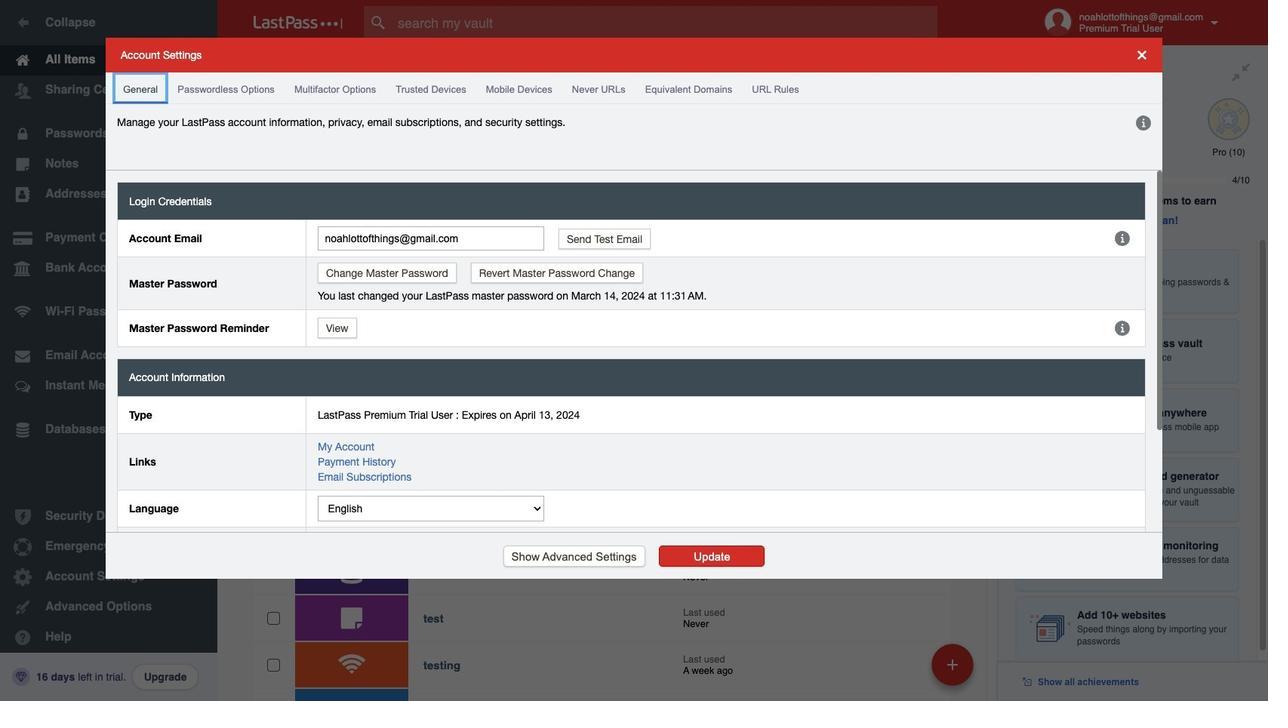 Task type: vqa. For each thing, say whether or not it's contained in the screenshot.
Main navigation 'navigation'
yes



Task type: locate. For each thing, give the bounding box(es) containing it.
main navigation navigation
[[0, 0, 217, 701]]

Search search field
[[364, 6, 967, 39]]



Task type: describe. For each thing, give the bounding box(es) containing it.
new item image
[[948, 660, 958, 670]]

search my vault text field
[[364, 6, 967, 39]]

lastpass image
[[254, 16, 343, 29]]

new item navigation
[[926, 640, 983, 701]]

vault options navigation
[[217, 45, 998, 91]]



